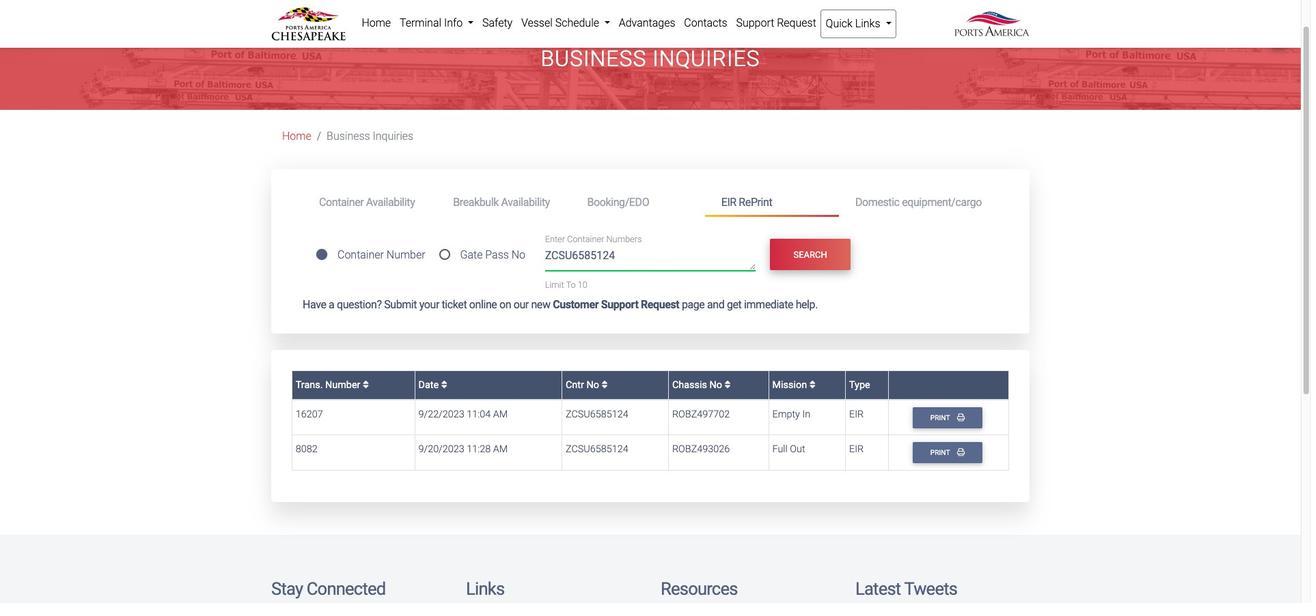 Task type: locate. For each thing, give the bounding box(es) containing it.
question?
[[337, 299, 382, 312]]

sort image right "chassis"
[[724, 380, 731, 390]]

1 vertical spatial home link
[[282, 130, 311, 143]]

3 sort image from the left
[[602, 380, 608, 390]]

1 zcsu6585124 from the top
[[566, 409, 628, 421]]

sort image inside date link
[[441, 380, 447, 390]]

breakbulk availability
[[453, 196, 550, 209]]

robz493026
[[672, 444, 730, 456]]

no for cntr no
[[586, 380, 599, 391]]

no
[[512, 249, 525, 262], [586, 380, 599, 391], [709, 380, 722, 391]]

support
[[736, 16, 774, 29], [601, 299, 638, 312]]

eir for empty in
[[849, 409, 864, 421]]

eir left reprint
[[721, 196, 736, 209]]

0 vertical spatial inquiries
[[653, 46, 760, 72]]

0 vertical spatial links
[[855, 17, 880, 30]]

1 sort image from the left
[[363, 380, 369, 390]]

number for container number
[[387, 249, 425, 262]]

1 vertical spatial zcsu6585124
[[566, 444, 628, 456]]

enter container numbers
[[545, 235, 642, 245]]

eir
[[721, 196, 736, 209], [849, 409, 864, 421], [849, 444, 864, 456]]

submit
[[384, 299, 417, 312]]

0 horizontal spatial availability
[[366, 196, 415, 209]]

sort image inside trans. number link
[[363, 380, 369, 390]]

business inquiries down advantages link
[[541, 46, 760, 72]]

am for 9/22/2023 11:04 am
[[493, 409, 508, 421]]

availability up "container number"
[[366, 196, 415, 209]]

have
[[303, 299, 326, 312]]

1 horizontal spatial number
[[387, 249, 425, 262]]

advantages
[[619, 16, 675, 29]]

breakbulk availability link
[[437, 190, 571, 215]]

1 horizontal spatial no
[[586, 380, 599, 391]]

sort image for trans. number
[[363, 380, 369, 390]]

latest
[[855, 579, 901, 600]]

request left "quick"
[[777, 16, 816, 29]]

sort image
[[363, 380, 369, 390], [441, 380, 447, 390], [602, 380, 608, 390], [724, 380, 731, 390]]

1 horizontal spatial business
[[541, 46, 647, 72]]

full out
[[772, 444, 805, 456]]

1 vertical spatial eir
[[849, 409, 864, 421]]

9/22/2023 11:04 am
[[418, 409, 508, 421]]

1 vertical spatial request
[[641, 299, 679, 312]]

vessel schedule link
[[517, 10, 614, 37]]

eir for full out
[[849, 444, 864, 456]]

connected
[[307, 579, 386, 600]]

2 vertical spatial container
[[337, 249, 384, 262]]

11:28
[[467, 444, 491, 456]]

booking/edo
[[587, 196, 649, 209]]

and
[[707, 299, 724, 312]]

0 vertical spatial container
[[319, 196, 364, 209]]

inquiries
[[653, 46, 760, 72], [373, 130, 413, 143]]

0 horizontal spatial links
[[466, 579, 504, 600]]

print image
[[957, 414, 965, 421], [957, 449, 965, 457]]

0 horizontal spatial request
[[641, 299, 679, 312]]

0 horizontal spatial home
[[282, 130, 311, 143]]

1 horizontal spatial support
[[736, 16, 774, 29]]

container right enter
[[567, 235, 604, 245]]

gate
[[460, 249, 483, 262]]

1 vertical spatial print link
[[913, 443, 982, 464]]

2 print from the top
[[930, 449, 952, 458]]

am right 11:04
[[493, 409, 508, 421]]

home link
[[357, 10, 395, 37], [282, 130, 311, 143]]

business
[[541, 46, 647, 72], [327, 130, 370, 143]]

1 vertical spatial business
[[327, 130, 370, 143]]

sort image inside cntr no link
[[602, 380, 608, 390]]

home
[[362, 16, 391, 29], [282, 130, 311, 143]]

4 sort image from the left
[[724, 380, 731, 390]]

no right cntr
[[586, 380, 599, 391]]

1 vertical spatial print
[[930, 449, 952, 458]]

0 horizontal spatial business inquiries
[[327, 130, 413, 143]]

sort image right cntr
[[602, 380, 608, 390]]

request
[[777, 16, 816, 29], [641, 299, 679, 312]]

0 vertical spatial am
[[493, 409, 508, 421]]

1 availability from the left
[[366, 196, 415, 209]]

support right the contacts on the top of the page
[[736, 16, 774, 29]]

container up "container number"
[[319, 196, 364, 209]]

help.
[[796, 299, 818, 312]]

availability for breakbulk availability
[[501, 196, 550, 209]]

0 horizontal spatial home link
[[282, 130, 311, 143]]

date link
[[418, 380, 447, 391]]

to
[[566, 280, 576, 290]]

0 horizontal spatial number
[[325, 380, 360, 391]]

number up submit
[[387, 249, 425, 262]]

date
[[418, 380, 441, 391]]

0 vertical spatial eir
[[721, 196, 736, 209]]

1 horizontal spatial business inquiries
[[541, 46, 760, 72]]

sort image up '9/22/2023'
[[441, 380, 447, 390]]

mission link
[[772, 380, 815, 391]]

business inquiries up "container availability"
[[327, 130, 413, 143]]

number
[[387, 249, 425, 262], [325, 380, 360, 391]]

1 vertical spatial inquiries
[[373, 130, 413, 143]]

advantages link
[[614, 10, 680, 37]]

1 vertical spatial support
[[601, 299, 638, 312]]

domestic
[[855, 196, 899, 209]]

1 vertical spatial home
[[282, 130, 311, 143]]

booking/edo link
[[571, 190, 705, 215]]

0 vertical spatial request
[[777, 16, 816, 29]]

support request
[[736, 16, 816, 29]]

number for trans. number
[[325, 380, 360, 391]]

print
[[930, 414, 952, 423], [930, 449, 952, 458]]

our
[[514, 299, 529, 312]]

domestic equipment/cargo link
[[839, 190, 998, 215]]

2 zcsu6585124 from the top
[[566, 444, 628, 456]]

print link
[[913, 408, 982, 429], [913, 443, 982, 464]]

zcsu6585124
[[566, 409, 628, 421], [566, 444, 628, 456]]

am right 11:28
[[493, 444, 508, 456]]

0 vertical spatial home
[[362, 16, 391, 29]]

print for in
[[930, 414, 952, 423]]

chassis no link
[[672, 380, 731, 391]]

2 horizontal spatial no
[[709, 380, 722, 391]]

domestic equipment/cargo
[[855, 196, 982, 209]]

1 print link from the top
[[913, 408, 982, 429]]

am
[[493, 409, 508, 421], [493, 444, 508, 456]]

quick links
[[826, 17, 883, 30]]

2 sort image from the left
[[441, 380, 447, 390]]

1 horizontal spatial request
[[777, 16, 816, 29]]

1 horizontal spatial links
[[855, 17, 880, 30]]

latest tweets
[[855, 579, 957, 600]]

1 vertical spatial print image
[[957, 449, 965, 457]]

terminal info
[[400, 16, 465, 29]]

0 vertical spatial print image
[[957, 414, 965, 421]]

sort image for chassis no
[[724, 380, 731, 390]]

10
[[578, 280, 588, 290]]

sort image inside chassis no link
[[724, 380, 731, 390]]

support right the 'customer'
[[601, 299, 638, 312]]

print image for full out
[[957, 449, 965, 457]]

1 am from the top
[[493, 409, 508, 421]]

0 vertical spatial print
[[930, 414, 952, 423]]

cntr no
[[566, 380, 602, 391]]

2 print image from the top
[[957, 449, 965, 457]]

zcsu6585124 for robz493026
[[566, 444, 628, 456]]

0 vertical spatial print link
[[913, 408, 982, 429]]

2 print link from the top
[[913, 443, 982, 464]]

links inside 'quick links' 'link'
[[855, 17, 880, 30]]

1 print from the top
[[930, 414, 952, 423]]

request left page
[[641, 299, 679, 312]]

2 am from the top
[[493, 444, 508, 456]]

contacts link
[[680, 10, 732, 37]]

eir right out
[[849, 444, 864, 456]]

customer support request link
[[553, 299, 679, 312]]

support request link
[[732, 10, 821, 37]]

9/20/2023
[[418, 444, 464, 456]]

container up question?
[[337, 249, 384, 262]]

resources
[[661, 579, 738, 600]]

sort image for date
[[441, 380, 447, 390]]

1 horizontal spatial home link
[[357, 10, 395, 37]]

1 vertical spatial am
[[493, 444, 508, 456]]

2 vertical spatial eir
[[849, 444, 864, 456]]

availability up enter
[[501, 196, 550, 209]]

contacts
[[684, 16, 727, 29]]

cntr no link
[[566, 380, 608, 391]]

1 vertical spatial number
[[325, 380, 360, 391]]

0 vertical spatial business inquiries
[[541, 46, 760, 72]]

1 horizontal spatial availability
[[501, 196, 550, 209]]

trans. number
[[296, 380, 363, 391]]

1 horizontal spatial inquiries
[[653, 46, 760, 72]]

number right trans.
[[325, 380, 360, 391]]

links
[[855, 17, 880, 30], [466, 579, 504, 600]]

2 availability from the left
[[501, 196, 550, 209]]

9/20/2023 11:28 am
[[418, 444, 508, 456]]

availability for container availability
[[366, 196, 415, 209]]

cntr
[[566, 380, 584, 391]]

eir down type at the right bottom of the page
[[849, 409, 864, 421]]

online
[[469, 299, 497, 312]]

quick links link
[[821, 10, 896, 38]]

no right "chassis"
[[709, 380, 722, 391]]

page
[[682, 299, 705, 312]]

0 horizontal spatial no
[[512, 249, 525, 262]]

no right pass
[[512, 249, 525, 262]]

0 horizontal spatial inquiries
[[373, 130, 413, 143]]

1 print image from the top
[[957, 414, 965, 421]]

sort image right trans.
[[363, 380, 369, 390]]

0 vertical spatial zcsu6585124
[[566, 409, 628, 421]]

container
[[319, 196, 364, 209], [567, 235, 604, 245], [337, 249, 384, 262]]

0 vertical spatial number
[[387, 249, 425, 262]]

1 horizontal spatial home
[[362, 16, 391, 29]]

0 vertical spatial business
[[541, 46, 647, 72]]

business inquiries
[[541, 46, 760, 72], [327, 130, 413, 143]]

tweets
[[904, 579, 957, 600]]



Task type: vqa. For each thing, say whether or not it's contained in the screenshot.
the Chassis
yes



Task type: describe. For each thing, give the bounding box(es) containing it.
container number
[[337, 249, 425, 262]]

reprint
[[739, 196, 772, 209]]

search
[[794, 250, 827, 260]]

pass
[[485, 249, 509, 262]]

container availability
[[319, 196, 415, 209]]

8082
[[296, 444, 317, 456]]

empty
[[772, 409, 800, 421]]

1 vertical spatial business inquiries
[[327, 130, 413, 143]]

trans. number link
[[296, 380, 369, 391]]

0 vertical spatial home link
[[357, 10, 395, 37]]

9/22/2023
[[418, 409, 464, 421]]

mission
[[772, 380, 809, 391]]

container availability link
[[303, 190, 437, 215]]

equipment/cargo
[[902, 196, 982, 209]]

breakbulk
[[453, 196, 499, 209]]

no for chassis no
[[709, 380, 722, 391]]

a
[[329, 299, 334, 312]]

terminal info link
[[395, 10, 478, 37]]

vessel schedule
[[521, 16, 602, 29]]

limit
[[545, 280, 564, 290]]

1 vertical spatial links
[[466, 579, 504, 600]]

new
[[531, 299, 550, 312]]

out
[[790, 444, 805, 456]]

0 vertical spatial support
[[736, 16, 774, 29]]

sort image
[[809, 380, 815, 390]]

trans.
[[296, 380, 323, 391]]

gate pass no
[[460, 249, 525, 262]]

enter
[[545, 235, 565, 245]]

print for out
[[930, 449, 952, 458]]

print image for empty in
[[957, 414, 965, 421]]

print link for empty in
[[913, 408, 982, 429]]

sort image for cntr no
[[602, 380, 608, 390]]

safety link
[[478, 10, 517, 37]]

16207
[[296, 409, 323, 421]]

on
[[499, 299, 511, 312]]

terminal
[[400, 16, 441, 29]]

customer
[[553, 299, 599, 312]]

immediate
[[744, 299, 793, 312]]

search button
[[770, 239, 851, 271]]

Enter Container Numbers text field
[[545, 248, 756, 271]]

container for container number
[[337, 249, 384, 262]]

eir reprint link
[[705, 190, 839, 217]]

quick
[[826, 17, 853, 30]]

safety
[[482, 16, 513, 29]]

eir reprint
[[721, 196, 772, 209]]

1 vertical spatial container
[[567, 235, 604, 245]]

11:04
[[467, 409, 491, 421]]

home for topmost 'home' link
[[362, 16, 391, 29]]

am for 9/20/2023 11:28 am
[[493, 444, 508, 456]]

numbers
[[606, 235, 642, 245]]

chassis
[[672, 380, 707, 391]]

stay
[[271, 579, 303, 600]]

full
[[772, 444, 788, 456]]

stay connected
[[271, 579, 386, 600]]

limit to 10
[[545, 280, 588, 290]]

0 horizontal spatial support
[[601, 299, 638, 312]]

robz497702
[[672, 409, 730, 421]]

schedule
[[555, 16, 599, 29]]

0 horizontal spatial business
[[327, 130, 370, 143]]

in
[[802, 409, 810, 421]]

get
[[727, 299, 742, 312]]

home for the bottommost 'home' link
[[282, 130, 311, 143]]

your
[[419, 299, 439, 312]]

vessel
[[521, 16, 553, 29]]

print link for full out
[[913, 443, 982, 464]]

chassis no
[[672, 380, 724, 391]]

ticket
[[442, 299, 467, 312]]

empty in
[[772, 409, 810, 421]]

zcsu6585124 for robz497702
[[566, 409, 628, 421]]

type
[[849, 380, 870, 391]]

have a question? submit your ticket online on our new customer support request page and get immediate help.
[[303, 299, 818, 312]]

info
[[444, 16, 463, 29]]

container for container availability
[[319, 196, 364, 209]]



